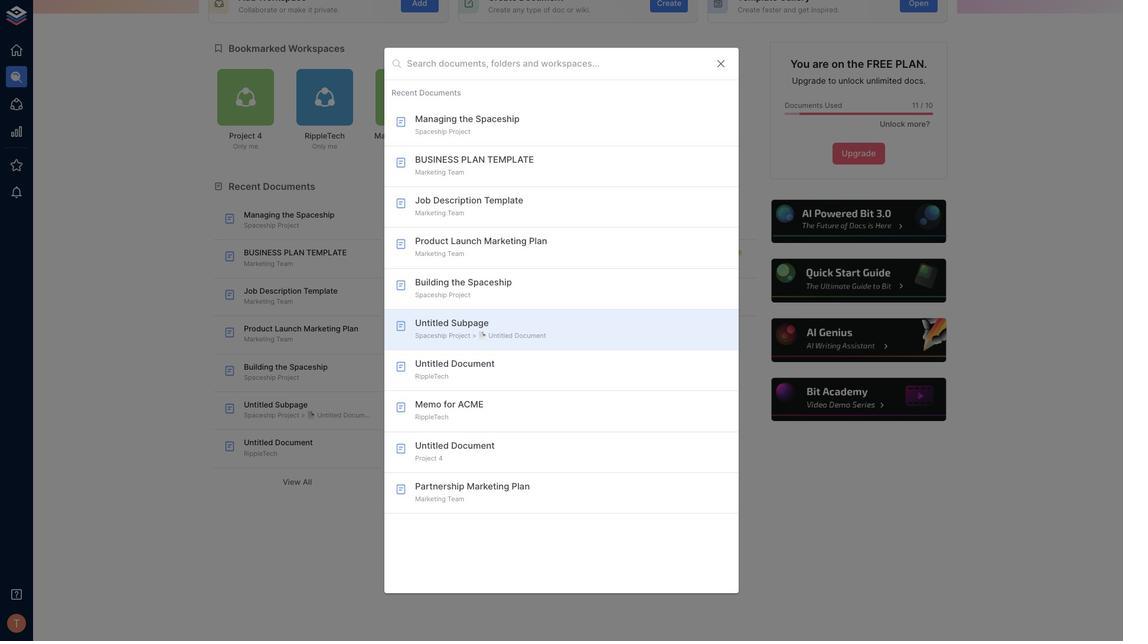 Task type: locate. For each thing, give the bounding box(es) containing it.
1 horizontal spatial job
[[415, 195, 431, 206]]

0 vertical spatial building the spaceship spaceship project
[[415, 277, 512, 299]]

tim down the 11:51
[[426, 309, 439, 318]]

0 vertical spatial recent
[[391, 88, 417, 98]]

marketing team
[[618, 260, 667, 268], [618, 298, 667, 306]]

1 horizontal spatial only
[[312, 142, 326, 151]]

nov
[[407, 489, 422, 498]]

burton down the 11:51
[[441, 309, 464, 318]]

am for marketing
[[443, 300, 453, 308]]

dec
[[407, 276, 422, 285], [407, 382, 422, 392]]

project inside 11:36 am tim burton created project 2024 workspace .
[[494, 348, 518, 356]]

or right the doc
[[567, 5, 574, 14]]

0 horizontal spatial only
[[233, 142, 247, 151]]

0 vertical spatial dec
[[407, 276, 422, 285]]

0 vertical spatial created
[[466, 241, 492, 250]]

untitled document rippletech up 'view'
[[244, 438, 313, 458]]

>
[[472, 332, 477, 340], [301, 412, 305, 420]]

description
[[433, 195, 482, 206], [260, 286, 302, 296]]

0 vertical spatial business
[[415, 154, 459, 165]]

bookmark
[[463, 98, 494, 106]]

1 create from the left
[[488, 5, 511, 14]]

0 vertical spatial am
[[443, 232, 453, 240]]

0 vertical spatial pm
[[446, 407, 455, 415]]

2 horizontal spatial plan
[[531, 454, 550, 463]]

1 horizontal spatial or
[[567, 5, 574, 14]]

job description template marketing team
[[415, 195, 523, 217], [244, 286, 338, 306]]

untitled subpage link
[[494, 241, 553, 250]]

tim down 11:13
[[426, 241, 439, 250]]

4 tim from the top
[[426, 416, 439, 424]]

collaborate or make it private.
[[239, 5, 339, 14]]

recent down project 4 only me
[[229, 180, 261, 192]]

workspace down 11:36
[[426, 358, 463, 366]]

2 vertical spatial documents
[[263, 180, 315, 192]]

0 vertical spatial recent documents
[[391, 88, 461, 98]]

3 me from the left
[[407, 142, 416, 151]]

1 vertical spatial upgrade
[[842, 148, 876, 158]]

02:27
[[426, 407, 444, 415]]

1 vertical spatial 📄
[[307, 412, 315, 420]]

2 or from the left
[[567, 5, 574, 14]]

burton inside 11:51 am tim burton updated marketing team workspace .
[[441, 309, 464, 318]]

am right the 11:51
[[443, 300, 453, 308]]

pm inside 02:27 pm tim burton workspace .
[[446, 407, 455, 415]]

are
[[812, 58, 829, 70]]

document
[[515, 332, 546, 340], [451, 358, 495, 370], [343, 412, 375, 420], [275, 438, 313, 448], [451, 440, 495, 451]]

2 vertical spatial plan
[[531, 454, 550, 463]]

04,
[[424, 382, 436, 392]]

pm
[[446, 407, 455, 415], [445, 445, 455, 453], [445, 513, 455, 521]]

0 vertical spatial untitled document rippletech
[[415, 358, 495, 381]]

2 vertical spatial pm
[[445, 513, 455, 521]]

create left faster at the right top of page
[[738, 5, 760, 14]]

0 vertical spatial description
[[433, 195, 482, 206]]

burton inside 11:36 am tim burton created project 2024 workspace .
[[441, 348, 464, 356]]

📄
[[478, 332, 487, 340], [307, 412, 315, 420]]

managing inside dialog
[[415, 113, 457, 124]]

acme
[[458, 399, 484, 411]]

2023 right "05,"
[[438, 276, 457, 285]]

burton up 'subpage'
[[441, 241, 464, 250]]

1 horizontal spatial documents
[[419, 88, 461, 98]]

spaceship
[[475, 113, 520, 124], [415, 127, 447, 136], [296, 210, 334, 220], [244, 222, 276, 230], [618, 222, 650, 230], [468, 277, 512, 288], [415, 291, 447, 299], [415, 332, 447, 340], [289, 362, 328, 372], [244, 374, 276, 382], [244, 412, 276, 420]]

. up 'untitled document project 4'
[[463, 426, 465, 434]]

2 vertical spatial subpage
[[275, 400, 308, 410]]

dec left "05,"
[[407, 276, 422, 285]]

0 horizontal spatial documents
[[263, 180, 315, 192]]

recent documents up marketing team only me
[[391, 88, 461, 98]]

recent inside dialog
[[391, 88, 417, 98]]

2 create from the left
[[738, 5, 760, 14]]

documents inside dialog
[[419, 88, 461, 98]]

2 me from the left
[[328, 142, 337, 151]]

business plan template marketing team inside dialog
[[415, 154, 534, 176]]

1 horizontal spatial 4
[[439, 454, 443, 463]]

created for untitled
[[466, 241, 492, 250]]

0 horizontal spatial >
[[301, 412, 305, 420]]

marketing inside marketing team only me
[[374, 131, 411, 141]]

inspired.
[[811, 5, 840, 14]]

project inside project 4 only me
[[229, 131, 255, 141]]

1 vertical spatial pm
[[445, 445, 455, 453]]

1 horizontal spatial building the spaceship spaceship project
[[415, 277, 512, 299]]

11:13
[[426, 232, 441, 240]]

workspaces
[[288, 42, 345, 54]]

2 dec from the top
[[407, 382, 422, 392]]

0 vertical spatial documents
[[419, 88, 461, 98]]

1 tim from the top
[[426, 241, 439, 250]]

2 vertical spatial business
[[494, 454, 529, 463]]

tim inside 02:27 pm tim burton workspace .
[[426, 416, 439, 424]]

am inside 11:51 am tim burton updated marketing team workspace .
[[443, 300, 453, 308]]

burton inside 11:13 am tim burton created untitled subpage subpage .
[[441, 241, 464, 250]]

created
[[466, 241, 492, 250], [466, 348, 492, 356]]

private.
[[314, 5, 339, 14]]

collaborate
[[239, 5, 277, 14]]

. for untitled
[[455, 251, 457, 260]]

0 horizontal spatial 4
[[257, 131, 262, 141]]

. inside 11:51 am tim burton updated marketing team workspace .
[[463, 319, 465, 328]]

0 vertical spatial managing
[[415, 113, 457, 124]]

1 vertical spatial dec
[[407, 382, 422, 392]]

subpage
[[523, 241, 553, 250], [451, 318, 489, 329], [275, 400, 308, 410]]

1 help image from the top
[[770, 198, 948, 245]]

business inside dialog
[[415, 154, 459, 165]]

0 horizontal spatial business plan template marketing team
[[244, 248, 347, 268]]

0 horizontal spatial or
[[279, 5, 286, 14]]

0 vertical spatial product launch marketing plan marketing team
[[415, 236, 547, 258]]

create left any on the left top of the page
[[488, 5, 511, 14]]

1 dec from the top
[[407, 276, 422, 285]]

1 horizontal spatial product launch marketing plan marketing team
[[415, 236, 547, 258]]

0 horizontal spatial untitled document rippletech
[[244, 438, 313, 458]]

pm right '01:22' on the bottom of page
[[445, 513, 455, 521]]

01:44 pm
[[426, 445, 455, 453]]

template inside dialog
[[487, 154, 534, 165]]

burton down 01:44 pm
[[441, 454, 464, 463]]

3 burton from the top
[[441, 348, 464, 356]]

workspace
[[462, 107, 496, 115], [426, 319, 463, 328], [426, 358, 463, 366], [426, 426, 463, 434]]

0 vertical spatial business plan template marketing team
[[415, 154, 534, 176]]

untitled subpage spaceship project > 📄 untitled document inside dialog
[[415, 318, 546, 340]]

launch
[[451, 236, 482, 247], [275, 324, 302, 334]]

1 vertical spatial business
[[244, 248, 282, 258]]

only inside marketing team only me
[[391, 142, 405, 151]]

0 vertical spatial building
[[415, 277, 449, 288]]

. inside 02:27 pm tim burton workspace .
[[463, 426, 465, 434]]

created left project 2024 link in the bottom of the page
[[466, 348, 492, 356]]

tim down 02:27
[[426, 416, 439, 424]]

0 horizontal spatial description
[[260, 286, 302, 296]]

1 horizontal spatial business plan template marketing team
[[415, 154, 534, 176]]

2023 right 04,
[[438, 382, 457, 392]]

or
[[279, 5, 286, 14], [567, 5, 574, 14]]

0 vertical spatial plan
[[529, 236, 547, 247]]

. up 11:36 am tim burton created project 2024 workspace .
[[463, 319, 465, 328]]

0 vertical spatial marketing team
[[618, 260, 667, 268]]

0 vertical spatial subpage
[[523, 241, 553, 250]]

1 only from the left
[[233, 142, 247, 151]]

1 vertical spatial description
[[260, 286, 302, 296]]

1 horizontal spatial managing
[[415, 113, 457, 124]]

untitled inside 11:13 am tim burton created untitled subpage subpage .
[[494, 241, 521, 250]]

business plan template link
[[426, 454, 550, 473]]

2 horizontal spatial only
[[391, 142, 405, 151]]

2 created from the top
[[466, 348, 492, 356]]

2 horizontal spatial documents
[[785, 101, 823, 110]]

dec left 04,
[[407, 382, 422, 392]]

1 horizontal spatial untitled subpage spaceship project > 📄 untitled document
[[415, 318, 546, 340]]

building
[[415, 277, 449, 288], [244, 362, 273, 372]]

2 only from the left
[[312, 142, 326, 151]]

2 burton from the top
[[441, 309, 464, 318]]

recent documents
[[391, 88, 461, 98], [229, 180, 315, 192]]

1 horizontal spatial product
[[415, 236, 448, 247]]

me inside marketing team only me
[[407, 142, 416, 151]]

pm for 01:44 pm
[[445, 445, 455, 453]]

tim inside 11:36 am tim burton created project 2024 workspace .
[[426, 348, 439, 356]]

upgrade inside you are on the free plan. upgrade to unlock unlimited docs.
[[792, 76, 826, 86]]

. inside 11:13 am tim burton created untitled subpage subpage .
[[455, 251, 457, 260]]

the inside you are on the free plan. upgrade to unlock unlimited docs.
[[847, 58, 864, 70]]

2 horizontal spatial business
[[494, 454, 529, 463]]

3 only from the left
[[391, 142, 405, 151]]

1 marketing team from the top
[[618, 260, 667, 268]]

. inside 11:36 am tim burton created project 2024 workspace .
[[463, 358, 465, 366]]

dialog containing managing the spaceship
[[384, 48, 739, 594]]

all
[[303, 478, 312, 487]]

am right 11:13
[[443, 232, 453, 240]]

subpage inside dialog
[[451, 318, 489, 329]]

1 horizontal spatial job description template marketing team
[[415, 195, 523, 217]]

0 horizontal spatial upgrade
[[792, 76, 826, 86]]

0 horizontal spatial job description template marketing team
[[244, 286, 338, 306]]

0 horizontal spatial me
[[249, 142, 258, 151]]

bookmark workspace button
[[451, 69, 507, 126]]

untitled subpage spaceship project > 📄 untitled document
[[415, 318, 546, 340], [244, 400, 375, 420]]

2023 for dec 05, 2023
[[438, 276, 457, 285]]

help image
[[770, 198, 948, 245], [770, 258, 948, 305], [770, 317, 948, 364], [770, 377, 948, 424]]

4 help image from the top
[[770, 377, 948, 424]]

burton down for
[[441, 416, 464, 424]]

3 help image from the top
[[770, 317, 948, 364]]

4
[[257, 131, 262, 141], [439, 454, 443, 463]]

product launch marketing plan marketing team inside dialog
[[415, 236, 547, 258]]

untitled document rippletech up dec 04, 2023
[[415, 358, 495, 381]]

of
[[543, 5, 550, 14]]

1 vertical spatial 4
[[439, 454, 443, 463]]

tim
[[426, 241, 439, 250], [426, 309, 439, 318], [426, 348, 439, 356], [426, 416, 439, 424], [426, 454, 439, 463]]

0 vertical spatial launch
[[451, 236, 482, 247]]

0 horizontal spatial template
[[306, 248, 347, 258]]

1 vertical spatial product launch marketing plan marketing team
[[244, 324, 358, 344]]

0 vertical spatial upgrade
[[792, 76, 826, 86]]

0 vertical spatial untitled subpage spaceship project > 📄 untitled document
[[415, 318, 546, 340]]

1 horizontal spatial untitled document rippletech
[[415, 358, 495, 381]]

unlimited
[[866, 76, 902, 86]]

1 horizontal spatial create
[[738, 5, 760, 14]]

template inside business plan template
[[426, 464, 464, 473]]

1 me from the left
[[249, 142, 258, 151]]

upgrade down unlock more? button
[[842, 148, 876, 158]]

0 vertical spatial template
[[487, 154, 534, 165]]

1 created from the top
[[466, 241, 492, 250]]

0 horizontal spatial building
[[244, 362, 273, 372]]

team
[[413, 131, 433, 141], [448, 168, 464, 176], [448, 209, 464, 217], [448, 250, 464, 258], [276, 260, 293, 268], [651, 260, 667, 268], [276, 298, 293, 306], [651, 298, 667, 306], [533, 309, 551, 318], [276, 336, 293, 344], [448, 495, 464, 504]]

1 horizontal spatial building
[[415, 277, 449, 288]]

t
[[13, 618, 20, 631]]

. for project
[[463, 358, 465, 366]]

pm up tim burton at the bottom left of page
[[445, 445, 455, 453]]

. up acme
[[463, 358, 465, 366]]

job
[[415, 195, 431, 206], [244, 286, 258, 296]]

workspace up 01:44 pm
[[426, 426, 463, 434]]

rippletech
[[305, 131, 345, 141], [415, 373, 449, 381], [415, 414, 449, 422], [244, 450, 277, 458]]

2 tim from the top
[[426, 309, 439, 318]]

recent up marketing team only me
[[391, 88, 417, 98]]

0 vertical spatial 2023
[[438, 276, 457, 285]]

2023 for dec 04, 2023
[[438, 382, 457, 392]]

4 burton from the top
[[441, 416, 464, 424]]

created inside 11:36 am tim burton created project 2024 workspace .
[[466, 348, 492, 356]]

used
[[825, 101, 842, 110]]

. for marketing
[[463, 319, 465, 328]]

0 horizontal spatial recent documents
[[229, 180, 315, 192]]

1 horizontal spatial >
[[472, 332, 477, 340]]

1 or from the left
[[279, 5, 286, 14]]

am
[[443, 232, 453, 240], [443, 300, 453, 308], [444, 339, 454, 347]]

tim inside 11:13 am tim burton created untitled subpage subpage .
[[426, 241, 439, 250]]

2023
[[438, 276, 457, 285], [438, 382, 457, 392], [438, 489, 457, 498]]

1 vertical spatial created
[[466, 348, 492, 356]]

tim for untitled subpage
[[426, 241, 439, 250]]

me inside project 4 only me
[[249, 142, 258, 151]]

pm right 02:27
[[446, 407, 455, 415]]

2 horizontal spatial me
[[407, 142, 416, 151]]

1 vertical spatial documents
[[785, 101, 823, 110]]

tim down 01:44
[[426, 454, 439, 463]]

am inside 11:13 am tim burton created untitled subpage subpage .
[[443, 232, 453, 240]]

am right 11:36
[[444, 339, 454, 347]]

0 horizontal spatial 📄
[[307, 412, 315, 420]]

building the spaceship spaceship project inside dialog
[[415, 277, 512, 299]]

plan.
[[895, 58, 927, 70]]

rippletech only me
[[305, 131, 345, 151]]

1 horizontal spatial subpage
[[451, 318, 489, 329]]

1 vertical spatial subpage
[[451, 318, 489, 329]]

1 vertical spatial plan
[[284, 248, 304, 258]]

product inside dialog
[[415, 236, 448, 247]]

plan
[[529, 236, 547, 247], [343, 324, 358, 334], [512, 481, 530, 492]]

burton
[[441, 241, 464, 250], [441, 309, 464, 318], [441, 348, 464, 356], [441, 416, 464, 424], [441, 454, 464, 463]]

created inside 11:13 am tim burton created untitled subpage subpage .
[[466, 241, 492, 250]]

burton for untitled subpage
[[441, 241, 464, 250]]

0 vertical spatial 4
[[257, 131, 262, 141]]

upgrade down you
[[792, 76, 826, 86]]

burton down 11:36
[[441, 348, 464, 356]]

1 horizontal spatial launch
[[451, 236, 482, 247]]

1 burton from the top
[[441, 241, 464, 250]]

1 horizontal spatial recent
[[391, 88, 417, 98]]

0 vertical spatial product
[[415, 236, 448, 247]]

1 horizontal spatial recent documents
[[391, 88, 461, 98]]

. up the dec 05, 2023
[[455, 251, 457, 260]]

0 horizontal spatial product launch marketing plan marketing team
[[244, 324, 358, 344]]

recent documents down project 4 only me
[[229, 180, 315, 192]]

tim down 11:36
[[426, 348, 439, 356]]

only inside "rippletech only me"
[[312, 142, 326, 151]]

favorited
[[645, 180, 688, 192]]

dialog
[[384, 48, 739, 594]]

building inside dialog
[[415, 277, 449, 288]]

documents used
[[785, 101, 842, 110]]

business inside business plan template
[[494, 454, 529, 463]]

0 vertical spatial job description template marketing team
[[415, 195, 523, 217]]

only inside project 4 only me
[[233, 142, 247, 151]]

marketing
[[374, 131, 411, 141], [415, 168, 446, 176], [415, 209, 446, 217], [484, 236, 527, 247], [415, 250, 446, 258], [244, 260, 275, 268], [618, 260, 649, 268], [244, 298, 275, 306], [618, 298, 649, 306], [496, 309, 531, 318], [304, 324, 341, 334], [244, 336, 275, 344], [467, 481, 509, 492], [415, 495, 446, 504]]

building the spaceship spaceship project
[[415, 277, 512, 299], [244, 362, 328, 382]]

created left untitled subpage 'link'
[[466, 241, 492, 250]]

am inside 11:36 am tim burton created project 2024 workspace .
[[444, 339, 454, 347]]

0 vertical spatial managing the spaceship spaceship project
[[415, 113, 520, 136]]

untitled document rippletech inside dialog
[[415, 358, 495, 381]]

2 horizontal spatial template
[[487, 154, 534, 165]]

partnership marketing plan marketing team
[[415, 481, 530, 504]]

or left make
[[279, 5, 286, 14]]

marketing team link
[[588, 241, 756, 279], [588, 279, 756, 317], [496, 309, 551, 318]]

make
[[288, 5, 306, 14]]

burton for project 2024
[[441, 348, 464, 356]]

template
[[487, 154, 534, 165], [306, 248, 347, 258], [426, 464, 464, 473]]

0 vertical spatial >
[[472, 332, 477, 340]]

2023 right 28,
[[438, 489, 457, 498]]

workspace down bookmark
[[462, 107, 496, 115]]

1 vertical spatial marketing team
[[618, 298, 667, 306]]

plan
[[461, 154, 485, 165], [284, 248, 304, 258], [531, 454, 550, 463]]

plan inside dialog
[[461, 154, 485, 165]]

managing the spaceship spaceship project
[[415, 113, 520, 136], [244, 210, 334, 230]]

business
[[415, 154, 459, 165], [244, 248, 282, 258], [494, 454, 529, 463]]

1 horizontal spatial plan
[[461, 154, 485, 165]]

document inside 'untitled document project 4'
[[451, 440, 495, 451]]

am for untitled
[[443, 232, 453, 240]]

managing
[[415, 113, 457, 124], [244, 210, 280, 220]]

untitled
[[494, 241, 521, 250], [415, 318, 449, 329], [488, 332, 513, 340], [415, 358, 449, 370], [244, 400, 273, 410], [317, 412, 342, 420], [244, 438, 273, 448], [415, 440, 449, 451]]

dec 05, 2023
[[407, 276, 457, 285]]

me for project
[[249, 142, 258, 151]]

3 tim from the top
[[426, 348, 439, 356]]

workspace up 11:36
[[426, 319, 463, 328]]

tim inside 11:51 am tim burton updated marketing team workspace .
[[426, 309, 439, 318]]



Task type: vqa. For each thing, say whether or not it's contained in the screenshot.


Task type: describe. For each thing, give the bounding box(es) containing it.
5 burton from the top
[[441, 454, 464, 463]]

0 horizontal spatial product
[[244, 324, 273, 334]]

marketing inside 11:51 am tim burton updated marketing team workspace .
[[496, 309, 531, 318]]

tim burton
[[426, 454, 464, 463]]

docs.
[[904, 76, 926, 86]]

2024
[[520, 348, 538, 356]]

workspace activities
[[416, 180, 512, 192]]

for
[[444, 399, 456, 411]]

recently favorited
[[603, 180, 688, 192]]

job inside dialog
[[415, 195, 431, 206]]

to
[[828, 76, 836, 86]]

me inside "rippletech only me"
[[328, 142, 337, 151]]

subpage inside 11:13 am tim burton created untitled subpage subpage .
[[523, 241, 553, 250]]

marketing team only me
[[374, 131, 433, 151]]

view all button
[[213, 474, 381, 492]]

you
[[791, 58, 810, 70]]

upgrade inside button
[[842, 148, 876, 158]]

2 marketing team from the top
[[618, 298, 667, 306]]

1 vertical spatial business plan template marketing team
[[244, 248, 347, 268]]

job description template marketing team inside dialog
[[415, 195, 523, 217]]

document
[[466, 464, 500, 473]]

team inside marketing team only me
[[413, 131, 433, 141]]

unlock more?
[[880, 120, 930, 129]]

Search documents, folders and workspaces... text field
[[407, 55, 706, 73]]

pm for 02:27 pm tim burton workspace .
[[446, 407, 455, 415]]

unlock
[[838, 76, 864, 86]]

1 vertical spatial launch
[[275, 324, 302, 334]]

11:51 am tim burton updated marketing team workspace .
[[426, 300, 551, 328]]

4 inside project 4 only me
[[257, 131, 262, 141]]

any
[[513, 5, 525, 14]]

recently
[[603, 180, 643, 192]]

type
[[527, 5, 541, 14]]

partnership
[[415, 481, 464, 492]]

it
[[308, 5, 312, 14]]

workspace inside 11:36 am tim burton created project 2024 workspace .
[[426, 358, 463, 366]]

> inside dialog
[[472, 332, 477, 340]]

11:13 am tim burton created untitled subpage subpage .
[[426, 232, 553, 260]]

on
[[832, 58, 844, 70]]

business plan template
[[426, 454, 550, 473]]

. up partnership marketing plan marketing team
[[500, 464, 502, 473]]

am for project
[[444, 339, 454, 347]]

subpage
[[426, 251, 455, 260]]

0 horizontal spatial business
[[244, 248, 282, 258]]

dec for dec 04, 2023
[[407, 382, 422, 392]]

spaceship project
[[618, 222, 674, 230]]

11:36 am tim burton created project 2024 workspace .
[[426, 339, 538, 366]]

1 vertical spatial >
[[301, 412, 305, 420]]

today
[[407, 208, 430, 217]]

tim for project 2024
[[426, 348, 439, 356]]

only for project
[[233, 142, 247, 151]]

01:22 pm
[[426, 513, 455, 521]]

01:44
[[426, 445, 444, 453]]

bookmark workspace
[[462, 98, 496, 115]]

workspace inside button
[[462, 107, 496, 115]]

only for marketing
[[391, 142, 405, 151]]

28,
[[424, 489, 436, 498]]

created for project
[[466, 348, 492, 356]]

updated
[[466, 309, 494, 318]]

untitled inside 'untitled document project 4'
[[415, 440, 449, 451]]

description inside dialog
[[433, 195, 482, 206]]

11:51
[[426, 300, 441, 308]]

1 vertical spatial untitled document rippletech
[[244, 438, 313, 458]]

/
[[921, 101, 923, 110]]

plan inside business plan template
[[531, 454, 550, 463]]

5 tim from the top
[[426, 454, 439, 463]]

create for create any type of doc or wiki.
[[488, 5, 511, 14]]

burton inside 02:27 pm tim burton workspace .
[[441, 416, 464, 424]]

4 inside 'untitled document project 4'
[[439, 454, 443, 463]]

bookmarked workspaces
[[229, 42, 345, 54]]

1 vertical spatial recent
[[229, 180, 261, 192]]

1 vertical spatial managing the spaceship spaceship project
[[244, 210, 334, 230]]

untitled document project 4
[[415, 440, 495, 463]]

tim for marketing team
[[426, 309, 439, 318]]

spaceship project link
[[588, 203, 756, 241]]

workspace inside 11:51 am tim burton updated marketing team workspace .
[[426, 319, 463, 328]]

faster
[[762, 5, 782, 14]]

unlock more? button
[[873, 115, 933, 134]]

team inside 11:51 am tim burton updated marketing team workspace .
[[533, 309, 551, 318]]

document .
[[464, 464, 502, 473]]

free
[[867, 58, 893, 70]]

pm for 01:22 pm
[[445, 513, 455, 521]]

team inside partnership marketing plan marketing team
[[448, 495, 464, 504]]

and
[[784, 5, 796, 14]]

view all
[[283, 478, 312, 487]]

0 horizontal spatial plan
[[284, 248, 304, 258]]

1 vertical spatial plan
[[343, 324, 358, 334]]

2023 for nov 28, 2023
[[438, 489, 457, 498]]

11
[[912, 101, 919, 110]]

workspace inside 02:27 pm tim burton workspace .
[[426, 426, 463, 434]]

project 4 only me
[[229, 131, 262, 151]]

nov 28, 2023
[[407, 489, 457, 498]]

unlock
[[880, 120, 905, 129]]

dec 04, 2023
[[407, 382, 457, 392]]

t button
[[4, 611, 30, 637]]

get
[[798, 5, 809, 14]]

11 / 10
[[912, 101, 933, 110]]

0 horizontal spatial subpage
[[275, 400, 308, 410]]

1 vertical spatial building the spaceship spaceship project
[[244, 362, 328, 382]]

02:27 pm tim burton workspace .
[[426, 407, 465, 434]]

workspace
[[416, 180, 467, 192]]

more?
[[907, 120, 930, 129]]

burton for marketing team
[[441, 309, 464, 318]]

you are on the free plan. upgrade to unlock unlimited docs.
[[791, 58, 927, 86]]

bookmarked
[[229, 42, 286, 54]]

create for create faster and get inspired.
[[738, 5, 760, 14]]

2 help image from the top
[[770, 258, 948, 305]]

1 vertical spatial untitled subpage spaceship project > 📄 untitled document
[[244, 400, 375, 420]]

0 vertical spatial 📄
[[478, 332, 487, 340]]

dec for dec 05, 2023
[[407, 276, 422, 285]]

plan inside partnership marketing plan marketing team
[[512, 481, 530, 492]]

activities
[[469, 180, 512, 192]]

memo
[[415, 399, 441, 411]]

1 vertical spatial building
[[244, 362, 273, 372]]

doc
[[552, 5, 565, 14]]

0 horizontal spatial job
[[244, 286, 258, 296]]

01:22
[[426, 513, 443, 521]]

wiki.
[[576, 5, 591, 14]]

1 vertical spatial managing
[[244, 210, 280, 220]]

create any type of doc or wiki.
[[488, 5, 591, 14]]

view
[[283, 478, 301, 487]]

managing the spaceship spaceship project inside dialog
[[415, 113, 520, 136]]

project inside 'untitled document project 4'
[[415, 454, 437, 463]]

launch inside dialog
[[451, 236, 482, 247]]

template inside dialog
[[484, 195, 523, 206]]

memo for acme rippletech
[[415, 399, 484, 422]]

1 vertical spatial template
[[304, 286, 338, 296]]

10
[[925, 101, 933, 110]]

rippletech inside memo for acme rippletech
[[415, 414, 449, 422]]

1 vertical spatial job description template marketing team
[[244, 286, 338, 306]]

upgrade button
[[832, 143, 885, 165]]

05,
[[424, 276, 436, 285]]

me for marketing
[[407, 142, 416, 151]]

create faster and get inspired.
[[738, 5, 840, 14]]

project 2024 link
[[494, 348, 538, 356]]

11:36
[[426, 339, 442, 347]]



